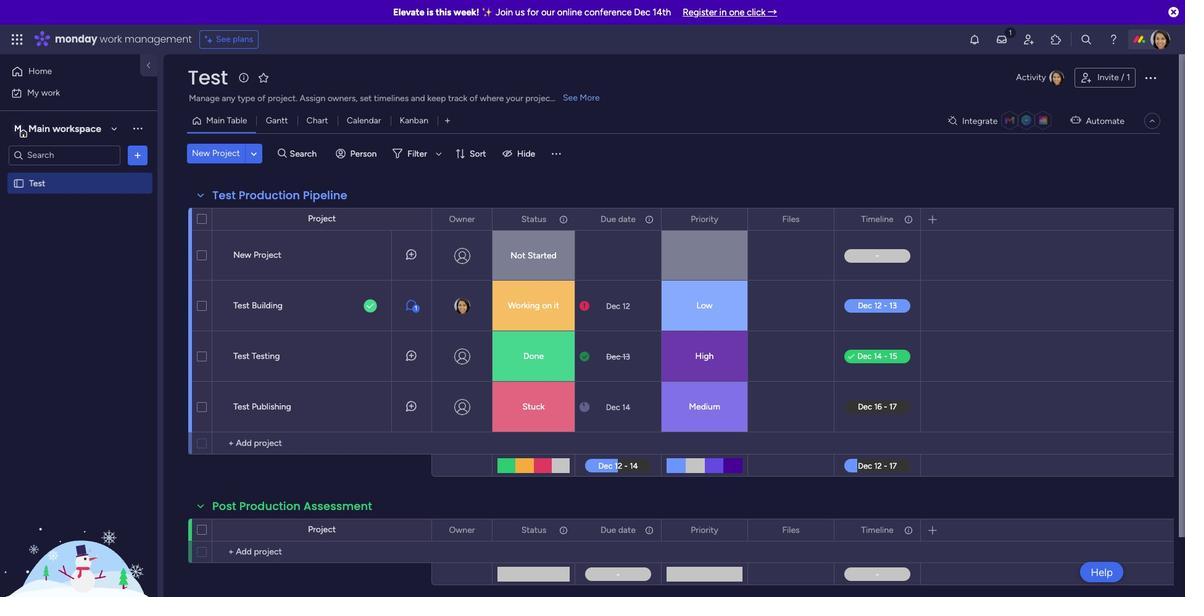 Task type: locate. For each thing, give the bounding box(es) containing it.
dec 12
[[606, 302, 630, 311]]

activity
[[1016, 72, 1047, 83]]

test for test production pipeline
[[212, 188, 236, 203]]

1 owner field from the top
[[446, 213, 478, 226]]

1 vertical spatial timeline field
[[858, 524, 897, 537]]

collapse board header image
[[1148, 116, 1158, 126]]

0 vertical spatial files field
[[779, 213, 803, 226]]

production for post
[[239, 499, 301, 514]]

high
[[696, 351, 714, 362]]

see inside button
[[216, 34, 231, 44]]

1 horizontal spatial work
[[100, 32, 122, 46]]

work right "my"
[[41, 87, 60, 98]]

monday
[[55, 32, 97, 46]]

1 vertical spatial work
[[41, 87, 60, 98]]

test
[[188, 64, 228, 91], [29, 178, 45, 189], [212, 188, 236, 203], [233, 301, 250, 311], [233, 351, 250, 362], [233, 402, 250, 412]]

1 timeline from the top
[[862, 214, 894, 224]]

0 vertical spatial owner
[[449, 214, 475, 224]]

2 date from the top
[[618, 525, 636, 536]]

0 vertical spatial due date field
[[598, 213, 639, 226]]

of right track
[[470, 93, 478, 104]]

online
[[557, 7, 582, 18]]

test for test publishing
[[233, 402, 250, 412]]

test left testing
[[233, 351, 250, 362]]

main for main workspace
[[28, 123, 50, 134]]

Owner field
[[446, 213, 478, 226], [446, 524, 478, 537]]

building
[[252, 301, 283, 311]]

new project up test building
[[233, 250, 281, 261]]

0 horizontal spatial main
[[28, 123, 50, 134]]

1 timeline field from the top
[[858, 213, 897, 226]]

0 vertical spatial priority field
[[688, 213, 722, 226]]

owner
[[449, 214, 475, 224], [449, 525, 475, 536]]

1
[[1127, 72, 1131, 83], [415, 305, 417, 312]]

0 horizontal spatial new
[[192, 148, 210, 159]]

date for second due date field from the top of the page
[[618, 525, 636, 536]]

test up manage
[[188, 64, 228, 91]]

arrow down image
[[432, 146, 446, 161]]

Test field
[[185, 64, 231, 91]]

register in one click →
[[683, 7, 777, 18]]

new inside button
[[192, 148, 210, 159]]

1 status field from the top
[[518, 213, 550, 226]]

options image for 1st timeline field
[[903, 209, 912, 230]]

our
[[541, 7, 555, 18]]

1 horizontal spatial 1
[[1127, 72, 1131, 83]]

see plans button
[[199, 30, 259, 49]]

2 owner from the top
[[449, 525, 475, 536]]

2 owner field from the top
[[446, 524, 478, 537]]

0 vertical spatial priority
[[691, 214, 719, 224]]

project down the pipeline
[[308, 214, 336, 224]]

column information image for first due date field from the top of the page
[[645, 215, 654, 224]]

12
[[623, 302, 630, 311]]

main left table
[[206, 115, 225, 126]]

1 vertical spatial due date field
[[598, 524, 639, 537]]

2 status field from the top
[[518, 524, 550, 537]]

2 due date from the top
[[601, 525, 636, 536]]

work right monday on the left top
[[100, 32, 122, 46]]

1 date from the top
[[618, 214, 636, 224]]

new project down main table 'button'
[[192, 148, 240, 159]]

files field for post production assessment
[[779, 524, 803, 537]]

add view image
[[445, 116, 450, 126]]

0 vertical spatial status
[[522, 214, 547, 224]]

test left publishing
[[233, 402, 250, 412]]

table
[[227, 115, 247, 126]]

show board description image
[[236, 72, 251, 84]]

week!
[[454, 7, 479, 18]]

project
[[212, 148, 240, 159], [308, 214, 336, 224], [254, 250, 281, 261], [308, 525, 336, 535]]

james peterson image
[[1151, 30, 1171, 49]]

options image
[[132, 149, 144, 161], [475, 520, 483, 541], [903, 520, 912, 541]]

0 vertical spatial see
[[216, 34, 231, 44]]

due
[[601, 214, 616, 224], [601, 525, 616, 536]]

type
[[238, 93, 255, 104]]

date
[[618, 214, 636, 224], [618, 525, 636, 536]]

0 vertical spatial + add project text field
[[219, 437, 426, 451]]

dec left 14
[[606, 403, 620, 412]]

menu image
[[550, 148, 563, 160]]

work
[[100, 32, 122, 46], [41, 87, 60, 98]]

test right public board image at the top left of page
[[29, 178, 45, 189]]

1 vertical spatial timeline
[[862, 525, 894, 536]]

project left the angle down icon
[[212, 148, 240, 159]]

Status field
[[518, 213, 550, 226], [518, 524, 550, 537]]

join
[[496, 7, 513, 18]]

of right type at the left of the page
[[257, 93, 266, 104]]

1 vertical spatial owner field
[[446, 524, 478, 537]]

1 due date field from the top
[[598, 213, 639, 226]]

one
[[729, 7, 745, 18]]

Files field
[[779, 213, 803, 226], [779, 524, 803, 537]]

dec
[[634, 7, 651, 18], [606, 302, 621, 311], [606, 352, 621, 362], [606, 403, 620, 412]]

test production pipeline
[[212, 188, 347, 203]]

1 vertical spatial files
[[783, 525, 800, 536]]

2 of from the left
[[470, 93, 478, 104]]

priority for 1st the priority field from the bottom
[[691, 525, 719, 536]]

m
[[14, 123, 22, 134]]

status for 2nd status field from the bottom
[[522, 214, 547, 224]]

sort
[[470, 148, 486, 159]]

invite members image
[[1023, 33, 1035, 46]]

0 horizontal spatial of
[[257, 93, 266, 104]]

0 horizontal spatial work
[[41, 87, 60, 98]]

0 vertical spatial production
[[239, 188, 300, 203]]

0 vertical spatial due date
[[601, 214, 636, 224]]

workspace
[[52, 123, 101, 134]]

integrate
[[963, 116, 998, 126]]

1 priority field from the top
[[688, 213, 722, 226]]

0 horizontal spatial options image
[[132, 149, 144, 161]]

where
[[480, 93, 504, 104]]

v2 done deadline image
[[580, 351, 590, 363]]

dec 13
[[606, 352, 630, 362]]

hide button
[[497, 144, 543, 164]]

public board image
[[13, 178, 25, 189]]

manage any type of project. assign owners, set timelines and keep track of where your project stands.
[[189, 93, 583, 104]]

2 timeline from the top
[[862, 525, 894, 536]]

1 vertical spatial due date
[[601, 525, 636, 536]]

help button
[[1081, 562, 1124, 583]]

Test Production Pipeline field
[[209, 188, 351, 204]]

1 vertical spatial + add project text field
[[219, 545, 426, 560]]

invite / 1 button
[[1075, 68, 1136, 88]]

1 vertical spatial status
[[522, 525, 547, 536]]

1 status from the top
[[522, 214, 547, 224]]

person button
[[331, 144, 384, 164]]

0 vertical spatial files
[[783, 214, 800, 224]]

test for test building
[[233, 301, 250, 311]]

test inside field
[[212, 188, 236, 203]]

1 priority from the top
[[691, 214, 719, 224]]

0 vertical spatial timeline
[[862, 214, 894, 224]]

1 vertical spatial 1
[[415, 305, 417, 312]]

project.
[[268, 93, 298, 104]]

on
[[542, 301, 552, 311]]

0 vertical spatial owner field
[[446, 213, 478, 226]]

lottie animation element
[[0, 473, 157, 598]]

see left 'more' on the top of page
[[563, 93, 578, 103]]

due date for first due date field from the top of the page
[[601, 214, 636, 224]]

0 horizontal spatial see
[[216, 34, 231, 44]]

dapulse checkmark sign image
[[848, 350, 855, 365]]

select product image
[[11, 33, 23, 46]]

2 due from the top
[[601, 525, 616, 536]]

1 vertical spatial files field
[[779, 524, 803, 537]]

1 + add project text field from the top
[[219, 437, 426, 451]]

see more
[[563, 93, 600, 103]]

files for post production assessment
[[783, 525, 800, 536]]

medium
[[689, 402, 720, 412]]

new project inside button
[[192, 148, 240, 159]]

0 vertical spatial 1
[[1127, 72, 1131, 83]]

production down v2 search icon
[[239, 188, 300, 203]]

gantt button
[[256, 111, 297, 131]]

of
[[257, 93, 266, 104], [470, 93, 478, 104]]

Timeline field
[[858, 213, 897, 226], [858, 524, 897, 537]]

0 vertical spatial timeline field
[[858, 213, 897, 226]]

notifications image
[[969, 33, 981, 46]]

1 vertical spatial new
[[233, 250, 251, 261]]

main for main table
[[206, 115, 225, 126]]

test down the 'new project' button
[[212, 188, 236, 203]]

1 files field from the top
[[779, 213, 803, 226]]

files
[[783, 214, 800, 224], [783, 525, 800, 536]]

post production assessment
[[212, 499, 372, 514]]

dec left 12
[[606, 302, 621, 311]]

dec left 14th
[[634, 7, 651, 18]]

column information image
[[559, 215, 569, 224], [904, 215, 914, 224], [559, 526, 569, 536]]

1 of from the left
[[257, 93, 266, 104]]

help
[[1091, 566, 1113, 579]]

main right workspace icon
[[28, 123, 50, 134]]

angle down image
[[251, 149, 257, 158]]

0 vertical spatial new
[[192, 148, 210, 159]]

2 timeline field from the top
[[858, 524, 897, 537]]

1 vertical spatial date
[[618, 525, 636, 536]]

main inside workspace selection element
[[28, 123, 50, 134]]

1 horizontal spatial main
[[206, 115, 225, 126]]

main workspace
[[28, 123, 101, 134]]

production right post
[[239, 499, 301, 514]]

dec for dec 14
[[606, 403, 620, 412]]

new
[[192, 148, 210, 159], [233, 250, 251, 261]]

help image
[[1108, 33, 1120, 46]]

publishing
[[252, 402, 291, 412]]

timelines
[[374, 93, 409, 104]]

2 priority field from the top
[[688, 524, 722, 537]]

+ Add project text field
[[219, 437, 426, 451], [219, 545, 426, 560]]

2 files field from the top
[[779, 524, 803, 537]]

2 status from the top
[[522, 525, 547, 536]]

0 horizontal spatial 1
[[415, 305, 417, 312]]

see left plans
[[216, 34, 231, 44]]

1 due date from the top
[[601, 214, 636, 224]]

add to favorites image
[[257, 71, 270, 84]]

priority
[[691, 214, 719, 224], [691, 525, 719, 536]]

0 vertical spatial new project
[[192, 148, 240, 159]]

dec left 13
[[606, 352, 621, 362]]

new up test building
[[233, 250, 251, 261]]

test left building
[[233, 301, 250, 311]]

1 horizontal spatial see
[[563, 93, 578, 103]]

1 files from the top
[[783, 214, 800, 224]]

1 vertical spatial see
[[563, 93, 578, 103]]

kanban button
[[391, 111, 438, 131]]

priority for 2nd the priority field from the bottom of the page
[[691, 214, 719, 224]]

main
[[206, 115, 225, 126], [28, 123, 50, 134]]

us
[[515, 7, 525, 18]]

2 files from the top
[[783, 525, 800, 536]]

see plans
[[216, 34, 253, 44]]

1 vertical spatial due
[[601, 525, 616, 536]]

0 vertical spatial work
[[100, 32, 122, 46]]

2 priority from the top
[[691, 525, 719, 536]]

1 horizontal spatial new
[[233, 250, 251, 261]]

1 vertical spatial priority
[[691, 525, 719, 536]]

test building
[[233, 301, 283, 311]]

main inside 'button'
[[206, 115, 225, 126]]

1 vertical spatial status field
[[518, 524, 550, 537]]

1 vertical spatial owner
[[449, 525, 475, 536]]

option
[[0, 172, 157, 175]]

1 vertical spatial priority field
[[688, 524, 722, 537]]

stuck
[[523, 402, 545, 412]]

0 vertical spatial due
[[601, 214, 616, 224]]

0 vertical spatial date
[[618, 214, 636, 224]]

main table button
[[187, 111, 256, 131]]

Due date field
[[598, 213, 639, 226], [598, 524, 639, 537]]

options image for 1st status field from the bottom
[[558, 520, 567, 541]]

status for 1st status field from the bottom
[[522, 525, 547, 536]]

1 horizontal spatial of
[[470, 93, 478, 104]]

workspace options image
[[132, 122, 144, 135]]

column information image
[[645, 215, 654, 224], [645, 526, 654, 536], [904, 526, 914, 536]]

Priority field
[[688, 213, 722, 226], [688, 524, 722, 537]]

dec 14
[[606, 403, 631, 412]]

new down main table 'button'
[[192, 148, 210, 159]]

14th
[[653, 7, 671, 18]]

chart button
[[297, 111, 338, 131]]

options image
[[1143, 70, 1158, 85], [475, 209, 483, 230], [558, 209, 567, 230], [644, 209, 653, 230], [903, 209, 912, 230], [558, 520, 567, 541], [644, 520, 653, 541]]

2 horizontal spatial options image
[[903, 520, 912, 541]]

1 owner from the top
[[449, 214, 475, 224]]

0 vertical spatial status field
[[518, 213, 550, 226]]

pipeline
[[303, 188, 347, 203]]

work inside "button"
[[41, 87, 60, 98]]

due date
[[601, 214, 636, 224], [601, 525, 636, 536]]

1 vertical spatial production
[[239, 499, 301, 514]]



Task type: vqa. For each thing, say whether or not it's contained in the screenshot.
Main to the left
yes



Task type: describe. For each thing, give the bounding box(es) containing it.
my work button
[[7, 83, 133, 103]]

date for first due date field from the top of the page
[[618, 214, 636, 224]]

1 due from the top
[[601, 214, 616, 224]]

1 inside button
[[1127, 72, 1131, 83]]

options image for first due date field from the top of the page
[[644, 209, 653, 230]]

monday work management
[[55, 32, 192, 46]]

testing
[[252, 351, 280, 362]]

see for see plans
[[216, 34, 231, 44]]

column information image for second due date field from the top of the page
[[645, 526, 654, 536]]

your
[[506, 93, 523, 104]]

done
[[524, 351, 544, 362]]

set
[[360, 93, 372, 104]]

low
[[697, 301, 713, 311]]

test inside list box
[[29, 178, 45, 189]]

✨
[[482, 7, 493, 18]]

autopilot image
[[1071, 113, 1081, 128]]

stands.
[[556, 93, 583, 104]]

v2 overdue deadline image
[[580, 300, 590, 312]]

dapulse integrations image
[[948, 116, 958, 126]]

options image for 2nd status field from the bottom
[[558, 209, 567, 230]]

assessment
[[304, 499, 372, 514]]

/
[[1121, 72, 1125, 83]]

workspace image
[[12, 122, 24, 136]]

work for my
[[41, 87, 60, 98]]

main table
[[206, 115, 247, 126]]

home
[[28, 66, 52, 77]]

any
[[222, 93, 236, 104]]

2 + add project text field from the top
[[219, 545, 426, 560]]

click
[[747, 7, 766, 18]]

chart
[[307, 115, 328, 126]]

working
[[508, 301, 540, 311]]

2 due date field from the top
[[598, 524, 639, 537]]

invite
[[1098, 72, 1119, 83]]

calendar button
[[338, 111, 391, 131]]

see for see more
[[563, 93, 578, 103]]

test publishing
[[233, 402, 291, 412]]

project inside button
[[212, 148, 240, 159]]

workspace selection element
[[12, 121, 103, 137]]

options image for second due date field from the top of the page
[[644, 520, 653, 541]]

this
[[436, 7, 452, 18]]

manage
[[189, 93, 220, 104]]

project up building
[[254, 250, 281, 261]]

Search in workspace field
[[26, 148, 103, 162]]

elevate
[[393, 7, 425, 18]]

invite / 1
[[1098, 72, 1131, 83]]

calendar
[[347, 115, 381, 126]]

sort button
[[450, 144, 494, 164]]

working on it
[[508, 301, 559, 311]]

v2 search image
[[278, 147, 287, 161]]

timeline for 1st timeline field from the bottom of the page
[[862, 525, 894, 536]]

filter
[[408, 148, 427, 159]]

1 horizontal spatial options image
[[475, 520, 483, 541]]

plans
[[233, 34, 253, 44]]

my
[[27, 87, 39, 98]]

Search field
[[287, 145, 324, 162]]

apps image
[[1050, 33, 1063, 46]]

it
[[554, 301, 559, 311]]

test testing
[[233, 351, 280, 362]]

keep
[[427, 93, 446, 104]]

management
[[125, 32, 192, 46]]

work for monday
[[100, 32, 122, 46]]

started
[[528, 251, 557, 261]]

test list box
[[0, 170, 157, 361]]

hide
[[517, 148, 535, 159]]

not started
[[511, 251, 557, 261]]

my work
[[27, 87, 60, 98]]

assign
[[300, 93, 326, 104]]

dec for dec 13
[[606, 352, 621, 362]]

not
[[511, 251, 526, 261]]

1 button
[[391, 281, 432, 332]]

search everything image
[[1081, 33, 1093, 46]]

inbox image
[[996, 33, 1008, 46]]

14
[[622, 403, 631, 412]]

and
[[411, 93, 425, 104]]

13
[[623, 352, 630, 362]]

1 image
[[1005, 25, 1016, 39]]

files for test production pipeline
[[783, 214, 800, 224]]

see more link
[[562, 92, 601, 104]]

in
[[720, 7, 727, 18]]

→
[[768, 7, 777, 18]]

automate
[[1086, 116, 1125, 126]]

person
[[350, 148, 377, 159]]

more
[[580, 93, 600, 103]]

test for test testing
[[233, 351, 250, 362]]

kanban
[[400, 115, 429, 126]]

post
[[212, 499, 236, 514]]

dec for dec 12
[[606, 302, 621, 311]]

new project button
[[187, 144, 245, 164]]

register
[[683, 7, 717, 18]]

project down the assessment
[[308, 525, 336, 535]]

is
[[427, 7, 434, 18]]

project
[[526, 93, 554, 104]]

1 inside 'button'
[[415, 305, 417, 312]]

lottie animation image
[[0, 473, 157, 598]]

owners,
[[328, 93, 358, 104]]

elevate is this week! ✨ join us for our online conference dec 14th
[[393, 7, 671, 18]]

Post Production Assessment field
[[209, 499, 375, 515]]

gantt
[[266, 115, 288, 126]]

due date for second due date field from the top of the page
[[601, 525, 636, 536]]

production for test
[[239, 188, 300, 203]]

1 vertical spatial new project
[[233, 250, 281, 261]]

home button
[[7, 62, 133, 82]]

files field for test production pipeline
[[779, 213, 803, 226]]

timeline for 1st timeline field
[[862, 214, 894, 224]]



